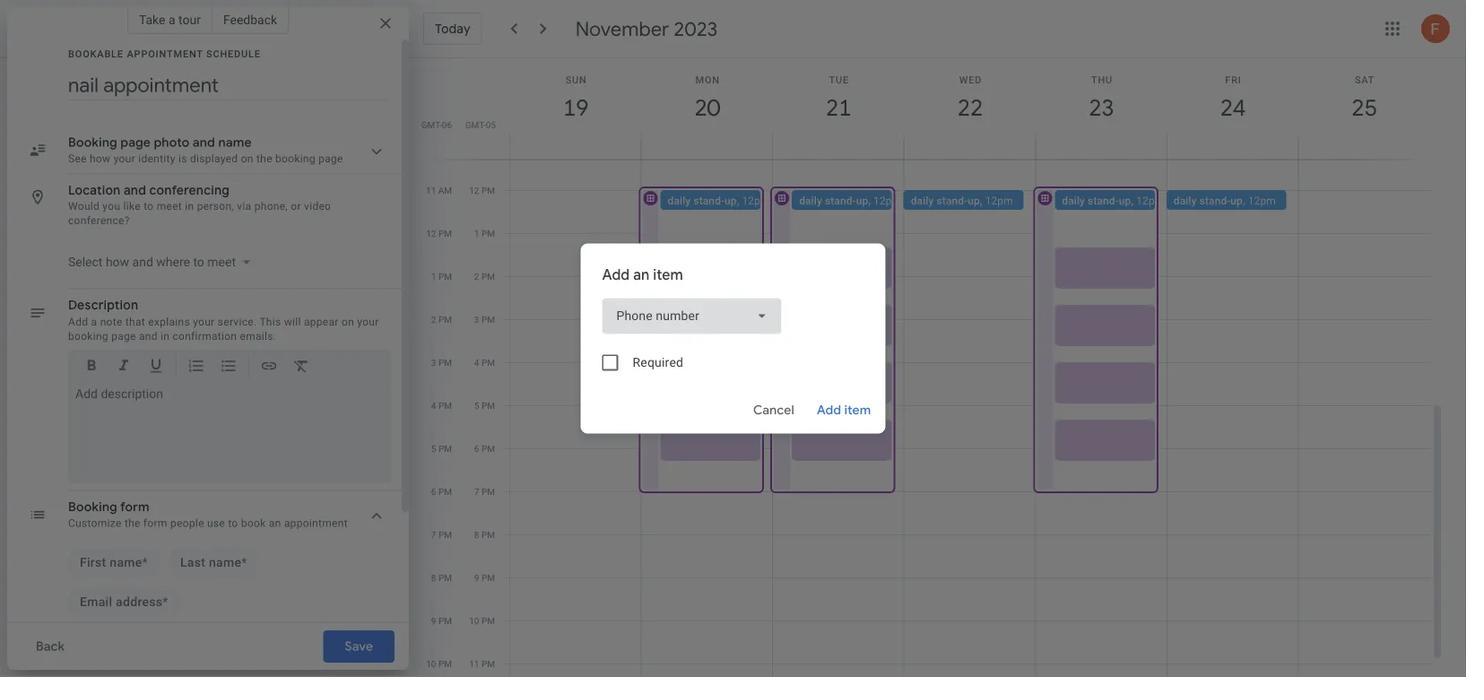 Task type: locate. For each thing, give the bounding box(es) containing it.
1 horizontal spatial a
[[169, 12, 175, 27]]

None field
[[602, 298, 782, 334]]

0 horizontal spatial 4
[[431, 400, 436, 411]]

gmt-06
[[421, 119, 452, 130]]

gmt- right 06
[[465, 119, 486, 130]]

1 horizontal spatial name
[[209, 555, 241, 570]]

2 name from the left
[[209, 555, 241, 570]]

12 pm
[[469, 185, 495, 196], [426, 228, 452, 239]]

0 horizontal spatial 7
[[431, 529, 436, 540]]

3 daily stand-up , 12pm from the left
[[911, 194, 1013, 207]]

1 horizontal spatial to
[[228, 517, 238, 530]]

your right "on"
[[357, 315, 379, 328]]

0 vertical spatial item
[[653, 266, 683, 284]]

address
[[116, 595, 163, 609]]

0 vertical spatial 1 pm
[[474, 228, 495, 239]]

1 horizontal spatial *
[[163, 595, 168, 609]]

12 right am
[[469, 185, 479, 196]]

grid
[[416, 58, 1445, 677]]

4 pm
[[474, 357, 495, 368], [431, 400, 452, 411]]

name right last
[[209, 555, 241, 570]]

1 horizontal spatial 1 pm
[[474, 228, 495, 239]]

email address *
[[80, 595, 168, 609]]

0 horizontal spatial name
[[110, 555, 142, 570]]

0 vertical spatial 10 pm
[[469, 615, 495, 626]]

5 daily stand-up , 12pm from the left
[[1174, 194, 1276, 207]]

0 vertical spatial 12 pm
[[469, 185, 495, 196]]

tour
[[179, 12, 201, 27]]

2 vertical spatial add
[[817, 402, 842, 418]]

daily
[[668, 194, 691, 207], [799, 194, 822, 207], [911, 194, 934, 207], [1062, 194, 1085, 207], [1174, 194, 1197, 207]]

the
[[125, 517, 141, 530]]

0 horizontal spatial a
[[91, 315, 97, 328]]

an right the book
[[269, 517, 281, 530]]

1 horizontal spatial 7
[[474, 486, 479, 497]]

to inside the booking form customize the form people use to book an appointment
[[228, 517, 238, 530]]

and up the like in the top of the page
[[124, 182, 146, 198]]

2 horizontal spatial add
[[817, 402, 842, 418]]

1 vertical spatial 9
[[431, 615, 436, 626]]

to right 'use' at the left bottom of page
[[228, 517, 238, 530]]

0 horizontal spatial 6 pm
[[431, 486, 452, 497]]

1 vertical spatial and
[[139, 330, 158, 342]]

and down that
[[139, 330, 158, 342]]

8
[[474, 529, 479, 540], [431, 572, 436, 583]]

1 gmt- from the left
[[421, 119, 442, 130]]

0 horizontal spatial 8 pm
[[431, 572, 452, 583]]

2
[[474, 271, 479, 282], [431, 314, 436, 325]]

1 horizontal spatial 9
[[474, 572, 479, 583]]

gmt- left gmt-05 on the top
[[421, 119, 442, 130]]

1 vertical spatial 2
[[431, 314, 436, 325]]

1 vertical spatial in
[[161, 330, 170, 342]]

11 for 11 am
[[426, 185, 436, 196]]

10 pm up 11 pm
[[469, 615, 495, 626]]

bulleted list image
[[220, 357, 238, 378]]

on
[[342, 315, 354, 328]]

1 vertical spatial 9 pm
[[431, 615, 452, 626]]

1 vertical spatial 5 pm
[[431, 443, 452, 454]]

12pm
[[742, 194, 770, 207], [874, 194, 902, 207], [985, 194, 1013, 207], [1137, 194, 1165, 207], [1248, 194, 1276, 207]]

0 vertical spatial add
[[602, 266, 630, 284]]

1 vertical spatial 6 pm
[[431, 486, 452, 497]]

conference?
[[68, 214, 130, 227]]

1 vertical spatial an
[[269, 517, 281, 530]]

item
[[653, 266, 683, 284], [845, 402, 871, 418]]

5 pm
[[474, 400, 495, 411], [431, 443, 452, 454]]

up
[[725, 194, 737, 207], [856, 194, 869, 207], [968, 194, 980, 207], [1119, 194, 1131, 207], [1231, 194, 1243, 207]]

0 horizontal spatial item
[[653, 266, 683, 284]]

add
[[602, 266, 630, 284], [68, 315, 88, 328], [817, 402, 842, 418]]

3
[[474, 314, 479, 325], [431, 357, 436, 368]]

1 vertical spatial 6
[[431, 486, 436, 497]]

1 vertical spatial 4 pm
[[431, 400, 452, 411]]

to right the like in the top of the page
[[144, 200, 154, 213]]

10 pm left 11 pm
[[426, 658, 452, 669]]

* for last name
[[241, 555, 247, 570]]

7
[[474, 486, 479, 497], [431, 529, 436, 540]]

in down "explains" on the top left
[[161, 330, 170, 342]]

form
[[120, 499, 150, 515], [143, 517, 167, 530]]

add an item
[[602, 266, 683, 284]]

5 column header from the left
[[1035, 58, 1168, 159]]

10 up 11 pm
[[469, 615, 479, 626]]

4
[[474, 357, 479, 368], [431, 400, 436, 411]]

1 pm
[[474, 228, 495, 239], [431, 271, 452, 282]]

list item down first name *
[[68, 588, 180, 617]]

1 vertical spatial 12 pm
[[426, 228, 452, 239]]

appear
[[304, 315, 339, 328]]

9
[[474, 572, 479, 583], [431, 615, 436, 626]]

0 horizontal spatial to
[[144, 200, 154, 213]]

0 vertical spatial 10
[[469, 615, 479, 626]]

2 gmt- from the left
[[465, 119, 486, 130]]

12
[[469, 185, 479, 196], [426, 228, 436, 239]]

1 horizontal spatial add
[[602, 266, 630, 284]]

2 12pm from the left
[[874, 194, 902, 207]]

1 vertical spatial a
[[91, 315, 97, 328]]

1 horizontal spatial an
[[633, 266, 650, 284]]

,
[[737, 194, 739, 207], [869, 194, 871, 207], [980, 194, 983, 207], [1131, 194, 1134, 207], [1243, 194, 1246, 207]]

description
[[68, 297, 138, 313]]

to inside location and conferencing would you like to meet in person, via phone, or video conference?
[[144, 200, 154, 213]]

a up booking
[[91, 315, 97, 328]]

item right cancel button
[[845, 402, 871, 418]]

0 horizontal spatial *
[[142, 555, 148, 570]]

1 vertical spatial 10
[[426, 658, 436, 669]]

1 vertical spatial 5
[[431, 443, 436, 454]]

1 12pm from the left
[[742, 194, 770, 207]]

06
[[442, 119, 452, 130]]

add an item dialog
[[581, 244, 886, 434]]

0 horizontal spatial an
[[269, 517, 281, 530]]

0 vertical spatial 5
[[474, 400, 479, 411]]

page
[[111, 330, 136, 342]]

list item down 'use' at the left bottom of page
[[169, 549, 259, 577]]

0 vertical spatial and
[[124, 182, 146, 198]]

add item button
[[810, 389, 879, 432]]

3 daily from the left
[[911, 194, 934, 207]]

3 pm
[[474, 314, 495, 325], [431, 357, 452, 368]]

item inside button
[[845, 402, 871, 418]]

0 vertical spatial 7 pm
[[474, 486, 495, 497]]

12 down 11 am at the top of the page
[[426, 228, 436, 239]]

insert link image
[[260, 357, 278, 378]]

0 horizontal spatial 11
[[426, 185, 436, 196]]

0 vertical spatial 11
[[426, 185, 436, 196]]

0 vertical spatial 8 pm
[[474, 529, 495, 540]]

0 horizontal spatial 1 pm
[[431, 271, 452, 282]]

0 horizontal spatial 4 pm
[[431, 400, 452, 411]]

list item up email address *
[[68, 549, 160, 577]]

feedback
[[223, 12, 277, 27]]

1 horizontal spatial 9 pm
[[474, 572, 495, 583]]

5 12pm from the left
[[1248, 194, 1276, 207]]

8 pm
[[474, 529, 495, 540], [431, 572, 452, 583]]

10 pm
[[469, 615, 495, 626], [426, 658, 452, 669]]

schedule
[[206, 48, 261, 59]]

0 vertical spatial 5 pm
[[474, 400, 495, 411]]

gmt-05
[[465, 119, 496, 130]]

email
[[80, 595, 112, 609]]

7 pm
[[474, 486, 495, 497], [431, 529, 452, 540]]

service.
[[218, 315, 257, 328]]

list item
[[68, 549, 160, 577], [169, 549, 259, 577], [68, 588, 180, 617]]

1 vertical spatial 4
[[431, 400, 436, 411]]

4 up from the left
[[1119, 194, 1131, 207]]

form up the the
[[120, 499, 150, 515]]

5 up from the left
[[1231, 194, 1243, 207]]

0 horizontal spatial 3 pm
[[431, 357, 452, 368]]

1 horizontal spatial 3
[[474, 314, 479, 325]]

a left tour
[[169, 12, 175, 27]]

an up "required"
[[633, 266, 650, 284]]

2 horizontal spatial *
[[241, 555, 247, 570]]

first name *
[[80, 555, 148, 570]]

12 pm right am
[[469, 185, 495, 196]]

appointment
[[127, 48, 203, 59]]

pm
[[482, 185, 495, 196], [439, 228, 452, 239], [482, 228, 495, 239], [439, 271, 452, 282], [482, 271, 495, 282], [439, 314, 452, 325], [482, 314, 495, 325], [439, 357, 452, 368], [482, 357, 495, 368], [439, 400, 452, 411], [482, 400, 495, 411], [439, 443, 452, 454], [482, 443, 495, 454], [439, 486, 452, 497], [482, 486, 495, 497], [439, 529, 452, 540], [482, 529, 495, 540], [439, 572, 452, 583], [482, 572, 495, 583], [439, 615, 452, 626], [482, 615, 495, 626], [439, 658, 452, 669], [482, 658, 495, 669]]

1 horizontal spatial gmt-
[[465, 119, 486, 130]]

take a tour
[[139, 12, 201, 27]]

1 horizontal spatial 2 pm
[[474, 271, 495, 282]]

5 daily from the left
[[1174, 194, 1197, 207]]

0 horizontal spatial 7 pm
[[431, 529, 452, 540]]

add item
[[817, 402, 871, 418]]

1 horizontal spatial 10 pm
[[469, 615, 495, 626]]

4 stand- from the left
[[1088, 194, 1119, 207]]

your up the 'confirmation'
[[193, 315, 215, 328]]

item up "required"
[[653, 266, 683, 284]]

your
[[193, 315, 215, 328], [357, 315, 379, 328]]

9 pm
[[474, 572, 495, 583], [431, 615, 452, 626]]

0 vertical spatial 8
[[474, 529, 479, 540]]

in down conferencing
[[185, 200, 194, 213]]

5
[[474, 400, 479, 411], [431, 443, 436, 454]]

a
[[169, 12, 175, 27], [91, 315, 97, 328]]

1 horizontal spatial 11
[[469, 658, 479, 669]]

*required
[[68, 632, 118, 644]]

back
[[36, 639, 65, 655]]

0 horizontal spatial in
[[161, 330, 170, 342]]

0 horizontal spatial 6
[[431, 486, 436, 497]]

an inside the booking form customize the form people use to book an appointment
[[269, 517, 281, 530]]

0 vertical spatial 12
[[469, 185, 479, 196]]

1 stand- from the left
[[694, 194, 725, 207]]

10 left 11 pm
[[426, 658, 436, 669]]

0 horizontal spatial 9 pm
[[431, 615, 452, 626]]

list item containing email address
[[68, 588, 180, 617]]

stand-
[[694, 194, 725, 207], [825, 194, 856, 207], [937, 194, 968, 207], [1088, 194, 1119, 207], [1200, 194, 1231, 207]]

remove formatting image
[[292, 357, 310, 378]]

back button
[[22, 631, 79, 663]]

gmt-
[[421, 119, 442, 130], [465, 119, 486, 130]]

daily stand-up , 12pm
[[668, 194, 770, 207], [799, 194, 902, 207], [911, 194, 1013, 207], [1062, 194, 1165, 207], [1174, 194, 1276, 207]]

1 horizontal spatial item
[[845, 402, 871, 418]]

2 pm
[[474, 271, 495, 282], [431, 314, 452, 325]]

12 pm down 11 am at the top of the page
[[426, 228, 452, 239]]

1 horizontal spatial 4 pm
[[474, 357, 495, 368]]

1 horizontal spatial 6
[[474, 443, 479, 454]]

will
[[284, 315, 301, 328]]

11 pm
[[469, 658, 495, 669]]

add inside button
[[817, 402, 842, 418]]

1 horizontal spatial 10
[[469, 615, 479, 626]]

conferencing
[[149, 182, 230, 198]]

bookable appointment schedule
[[68, 48, 261, 59]]

1 horizontal spatial 8
[[474, 529, 479, 540]]

1 horizontal spatial 2
[[474, 271, 479, 282]]

1 vertical spatial 2 pm
[[431, 314, 452, 325]]

1 vertical spatial 3
[[431, 357, 436, 368]]

name
[[110, 555, 142, 570], [209, 555, 241, 570]]

name for first name
[[110, 555, 142, 570]]

1 name from the left
[[110, 555, 142, 570]]

4 daily from the left
[[1062, 194, 1085, 207]]

in
[[185, 200, 194, 213], [161, 330, 170, 342]]

1
[[474, 228, 479, 239], [431, 271, 436, 282]]

bold image
[[83, 357, 100, 378]]

column header
[[509, 58, 642, 159], [641, 58, 773, 159], [772, 58, 905, 159], [904, 58, 1036, 159], [1035, 58, 1168, 159], [1167, 58, 1299, 159], [1298, 58, 1431, 159]]

1 horizontal spatial in
[[185, 200, 194, 213]]

1 horizontal spatial 1
[[474, 228, 479, 239]]

like
[[123, 200, 141, 213]]

0 vertical spatial 7
[[474, 486, 479, 497]]

an
[[633, 266, 650, 284], [269, 517, 281, 530]]

form right the the
[[143, 517, 167, 530]]

name right first
[[110, 555, 142, 570]]

1 vertical spatial 1 pm
[[431, 271, 452, 282]]

1 horizontal spatial your
[[357, 315, 379, 328]]

0 horizontal spatial gmt-
[[421, 119, 442, 130]]

* for first name
[[142, 555, 148, 570]]

booking form customize the form people use to book an appointment
[[68, 499, 348, 530]]

name for last name
[[209, 555, 241, 570]]

formatting options toolbar
[[68, 350, 391, 388]]



Task type: vqa. For each thing, say whether or not it's contained in the screenshot.
18 ELEMENT
no



Task type: describe. For each thing, give the bounding box(es) containing it.
feedback button
[[212, 5, 289, 34]]

2 column header from the left
[[641, 58, 773, 159]]

november
[[576, 16, 669, 41]]

0 vertical spatial 3
[[474, 314, 479, 325]]

1 horizontal spatial 5 pm
[[474, 400, 495, 411]]

0 horizontal spatial 12 pm
[[426, 228, 452, 239]]

in inside the description add a note that explains your service. this will appear on your booking page and in confirmation emails.
[[161, 330, 170, 342]]

0 horizontal spatial 8
[[431, 572, 436, 583]]

2 daily stand-up , 12pm from the left
[[799, 194, 902, 207]]

bookable
[[68, 48, 124, 59]]

this
[[260, 315, 281, 328]]

4 column header from the left
[[904, 58, 1036, 159]]

people
[[170, 517, 204, 530]]

in inside location and conferencing would you like to meet in person, via phone, or video conference?
[[185, 200, 194, 213]]

would
[[68, 200, 100, 213]]

explains
[[148, 315, 190, 328]]

0 vertical spatial 2 pm
[[474, 271, 495, 282]]

phone,
[[254, 200, 288, 213]]

7 column header from the left
[[1298, 58, 1431, 159]]

location and conferencing would you like to meet in person, via phone, or video conference?
[[68, 182, 331, 227]]

2023
[[674, 16, 718, 41]]

book
[[241, 517, 266, 530]]

1 horizontal spatial 8 pm
[[474, 529, 495, 540]]

you
[[103, 200, 120, 213]]

that
[[125, 315, 145, 328]]

3 up from the left
[[968, 194, 980, 207]]

4 daily stand-up , 12pm from the left
[[1062, 194, 1165, 207]]

0 horizontal spatial 2
[[431, 314, 436, 325]]

0 horizontal spatial 1
[[431, 271, 436, 282]]

add inside the description add a note that explains your service. this will appear on your booking page and in confirmation emails.
[[68, 315, 88, 328]]

1 , from the left
[[737, 194, 739, 207]]

1 column header from the left
[[509, 58, 642, 159]]

take a tour button
[[127, 5, 212, 34]]

2 up from the left
[[856, 194, 869, 207]]

emails.
[[240, 330, 276, 342]]

0 horizontal spatial 2 pm
[[431, 314, 452, 325]]

italic image
[[115, 357, 133, 378]]

location
[[68, 182, 121, 198]]

meet
[[157, 200, 182, 213]]

booking
[[68, 330, 108, 342]]

2 your from the left
[[357, 315, 379, 328]]

confirmation
[[173, 330, 237, 342]]

last
[[180, 555, 206, 570]]

or
[[291, 200, 301, 213]]

list item containing last name
[[169, 549, 259, 577]]

last name *
[[180, 555, 247, 570]]

0 horizontal spatial 3
[[431, 357, 436, 368]]

1 vertical spatial form
[[143, 517, 167, 530]]

0 vertical spatial 9 pm
[[474, 572, 495, 583]]

a inside the description add a note that explains your service. this will appear on your booking page and in confirmation emails.
[[91, 315, 97, 328]]

november 2023
[[576, 16, 718, 41]]

Description text field
[[75, 386, 384, 476]]

gmt- for 05
[[465, 119, 486, 130]]

5 , from the left
[[1243, 194, 1246, 207]]

1 vertical spatial 7
[[431, 529, 436, 540]]

use
[[207, 517, 225, 530]]

5 stand- from the left
[[1200, 194, 1231, 207]]

and inside location and conferencing would you like to meet in person, via phone, or video conference?
[[124, 182, 146, 198]]

2 , from the left
[[869, 194, 871, 207]]

am
[[438, 185, 452, 196]]

0 horizontal spatial 9
[[431, 615, 436, 626]]

booking
[[68, 499, 117, 515]]

add for add an item
[[602, 266, 630, 284]]

0 vertical spatial form
[[120, 499, 150, 515]]

0 vertical spatial 2
[[474, 271, 479, 282]]

3 stand- from the left
[[937, 194, 968, 207]]

1 vertical spatial 8 pm
[[431, 572, 452, 583]]

numbered list image
[[187, 357, 205, 378]]

description add a note that explains your service. this will appear on your booking page and in confirmation emails.
[[68, 297, 379, 342]]

an inside dialog
[[633, 266, 650, 284]]

1 daily from the left
[[668, 194, 691, 207]]

0 horizontal spatial 10
[[426, 658, 436, 669]]

0 vertical spatial 1
[[474, 228, 479, 239]]

required
[[633, 355, 684, 370]]

video
[[304, 200, 331, 213]]

3 12pm from the left
[[985, 194, 1013, 207]]

6 column header from the left
[[1167, 58, 1299, 159]]

1 horizontal spatial 12
[[469, 185, 479, 196]]

today
[[435, 21, 471, 37]]

0 vertical spatial 6 pm
[[474, 443, 495, 454]]

0 vertical spatial 9
[[474, 572, 479, 583]]

and inside the description add a note that explains your service. this will appear on your booking page and in confirmation emails.
[[139, 330, 158, 342]]

first
[[80, 555, 106, 570]]

1 vertical spatial 3 pm
[[431, 357, 452, 368]]

1 horizontal spatial 5
[[474, 400, 479, 411]]

0 vertical spatial 3 pm
[[474, 314, 495, 325]]

0 vertical spatial 4
[[474, 357, 479, 368]]

a inside button
[[169, 12, 175, 27]]

1 vertical spatial 7 pm
[[431, 529, 452, 540]]

note
[[100, 315, 123, 328]]

today button
[[423, 13, 482, 45]]

person,
[[197, 200, 234, 213]]

0 horizontal spatial 12
[[426, 228, 436, 239]]

11 am
[[426, 185, 452, 196]]

1 horizontal spatial 12 pm
[[469, 185, 495, 196]]

4 , from the left
[[1131, 194, 1134, 207]]

05
[[486, 119, 496, 130]]

customize
[[68, 517, 122, 530]]

2 daily from the left
[[799, 194, 822, 207]]

gmt- for 06
[[421, 119, 442, 130]]

3 , from the left
[[980, 194, 983, 207]]

cancel button
[[746, 389, 803, 432]]

list item containing first name
[[68, 549, 160, 577]]

cancel
[[754, 402, 795, 418]]

11 for 11 pm
[[469, 658, 479, 669]]

0 vertical spatial 6
[[474, 443, 479, 454]]

1 vertical spatial 10 pm
[[426, 658, 452, 669]]

Add title text field
[[68, 72, 387, 99]]

take
[[139, 12, 165, 27]]

underline image
[[147, 357, 165, 378]]

1 up from the left
[[725, 194, 737, 207]]

1 your from the left
[[193, 315, 215, 328]]

appointment
[[284, 517, 348, 530]]

add for add item
[[817, 402, 842, 418]]

none field inside add an item dialog
[[602, 298, 782, 334]]

1 horizontal spatial 7 pm
[[474, 486, 495, 497]]

4 12pm from the left
[[1137, 194, 1165, 207]]

grid containing daily stand-up
[[416, 58, 1445, 677]]

* for email address
[[163, 595, 168, 609]]

2 stand- from the left
[[825, 194, 856, 207]]

via
[[237, 200, 252, 213]]

3 column header from the left
[[772, 58, 905, 159]]

1 daily stand-up , 12pm from the left
[[668, 194, 770, 207]]



